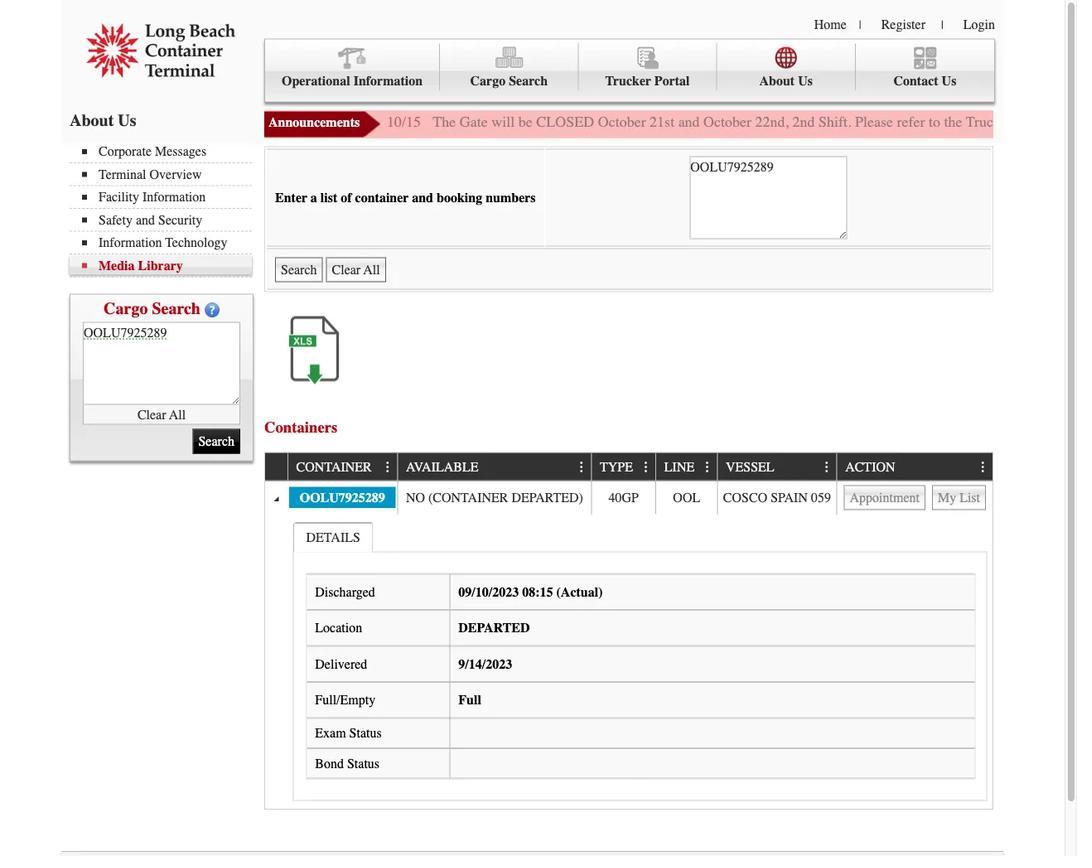 Task type: vqa. For each thing, say whether or not it's contained in the screenshot.


Task type: locate. For each thing, give the bounding box(es) containing it.
be
[[519, 114, 533, 131]]

departed)
[[512, 490, 583, 505]]

2 horizontal spatial edit column settings image
[[977, 461, 990, 474]]

1 horizontal spatial cargo
[[470, 73, 506, 89]]

gate right the
[[460, 114, 488, 131]]

22nd,
[[756, 114, 789, 131]]

0 vertical spatial about
[[760, 73, 795, 89]]

edit column settings image for container
[[382, 461, 395, 474]]

1 edit column settings image from the left
[[575, 461, 589, 474]]

0 horizontal spatial gate
[[460, 114, 488, 131]]

cargo search
[[470, 73, 548, 89], [104, 299, 201, 318]]

no (container departed)
[[406, 490, 583, 505]]

trucker portal link
[[579, 44, 717, 90]]

action
[[846, 460, 896, 475]]

0 vertical spatial status
[[349, 726, 382, 741]]

details
[[306, 530, 360, 545]]

edit column settings image inside line column header
[[701, 461, 715, 474]]

row containing oolu7925289
[[265, 481, 993, 514]]

1 vertical spatial cargo
[[104, 299, 148, 318]]

about us up corporate
[[70, 111, 136, 130]]

edit column settings image for available
[[575, 461, 589, 474]]

2 edit column settings image from the left
[[640, 461, 653, 474]]

status right exam on the left
[[349, 726, 382, 741]]

exam status
[[315, 726, 382, 741]]

cargo up will
[[470, 73, 506, 89]]

containers
[[264, 419, 338, 437]]

0 vertical spatial and
[[679, 114, 700, 131]]

truck
[[966, 114, 1001, 131]]

| right home
[[859, 18, 862, 31]]

edit column settings image
[[382, 461, 395, 474], [701, 461, 715, 474], [821, 461, 834, 474]]

2 vertical spatial and
[[136, 212, 155, 228]]

container
[[355, 190, 409, 205]]

october left 21st
[[598, 114, 646, 131]]

|
[[859, 18, 862, 31], [942, 18, 944, 31]]

1 vertical spatial and
[[412, 190, 433, 205]]

us
[[798, 73, 813, 89], [942, 73, 957, 89], [118, 111, 136, 130]]

operational
[[282, 73, 350, 89]]

information down overview
[[142, 189, 206, 205]]

1 horizontal spatial menu bar
[[264, 39, 995, 102]]

about us up 22nd,
[[760, 73, 813, 89]]

2 vertical spatial information
[[99, 235, 162, 250]]

tab list containing details
[[289, 518, 991, 805]]

40gp cell
[[591, 481, 656, 514]]

edit column settings image inside type column header
[[640, 461, 653, 474]]

cargo down media
[[104, 299, 148, 318]]

delivered
[[315, 657, 368, 672]]

1 vertical spatial cargo search
[[104, 299, 201, 318]]

available
[[406, 460, 479, 475]]

cargo
[[470, 73, 506, 89], [104, 299, 148, 318]]

2 horizontal spatial and
[[679, 114, 700, 131]]

40gp
[[609, 490, 639, 505]]

1 horizontal spatial |
[[942, 18, 944, 31]]

row group
[[265, 481, 993, 809]]

enter a list of container and booking numbers
[[275, 190, 536, 205]]

1 vertical spatial about
[[70, 111, 114, 130]]

contact us link
[[856, 44, 995, 90]]

bond
[[315, 756, 344, 771]]

3 edit column settings image from the left
[[821, 461, 834, 474]]

1 october from the left
[[598, 114, 646, 131]]

1 edit column settings image from the left
[[382, 461, 395, 474]]

october
[[598, 114, 646, 131], [704, 114, 752, 131]]

0 vertical spatial menu bar
[[264, 39, 995, 102]]

1 horizontal spatial october
[[704, 114, 752, 131]]

0 vertical spatial cargo search
[[470, 73, 548, 89]]

edit column settings image
[[575, 461, 589, 474], [640, 461, 653, 474], [977, 461, 990, 474]]

vessel column header
[[717, 453, 837, 481]]

0 horizontal spatial and
[[136, 212, 155, 228]]

action link
[[846, 453, 904, 480]]

gate right truck
[[1005, 114, 1033, 131]]

cosco
[[724, 490, 768, 505]]

| left login link
[[942, 18, 944, 31]]

edit column settings image right line
[[701, 461, 715, 474]]

and left booking
[[412, 190, 433, 205]]

0 horizontal spatial about us
[[70, 111, 136, 130]]

about up corporate
[[70, 111, 114, 130]]

discharged
[[315, 584, 375, 600]]

0 vertical spatial information
[[354, 73, 423, 89]]

edit column settings image inside container column header
[[382, 461, 395, 474]]

announcements
[[269, 115, 360, 130]]

status down exam status
[[347, 756, 380, 771]]

type
[[600, 460, 633, 475]]

terminal
[[99, 167, 146, 182]]

1 vertical spatial about us
[[70, 111, 136, 130]]

edit column settings image inside the action column header
[[977, 461, 990, 474]]

2 gate from the left
[[1005, 114, 1033, 131]]

2 horizontal spatial edit column settings image
[[821, 461, 834, 474]]

0 horizontal spatial cargo search
[[104, 299, 201, 318]]

closed
[[536, 114, 594, 131]]

1 horizontal spatial edit column settings image
[[640, 461, 653, 474]]

edit column settings image up 059
[[821, 461, 834, 474]]

row down the type link
[[265, 481, 993, 514]]

1 row from the top
[[265, 453, 993, 481]]

and right 21st
[[679, 114, 700, 131]]

1 gate from the left
[[460, 114, 488, 131]]

bond status
[[315, 756, 380, 771]]

2 horizontal spatial us
[[942, 73, 957, 89]]

corporate messages link
[[82, 144, 252, 159]]

media
[[99, 258, 135, 273]]

information up media
[[99, 235, 162, 250]]

facility
[[99, 189, 139, 205]]

None submit
[[275, 257, 323, 282], [193, 429, 240, 454], [275, 257, 323, 282], [193, 429, 240, 454]]

status for exam status
[[349, 726, 382, 741]]

gate
[[460, 114, 488, 131], [1005, 114, 1033, 131]]

1 horizontal spatial gate
[[1005, 114, 1033, 131]]

information up 10/15
[[354, 73, 423, 89]]

0 horizontal spatial october
[[598, 114, 646, 131]]

corporate messages terminal overview facility information safety and security information technology media library
[[99, 144, 227, 273]]

edit column settings image for vessel
[[821, 461, 834, 474]]

media library link
[[82, 258, 252, 273]]

portal
[[655, 73, 690, 89]]

0 vertical spatial search
[[509, 73, 548, 89]]

cell
[[837, 481, 993, 514]]

type column header
[[591, 453, 656, 481]]

search
[[509, 73, 548, 89], [152, 299, 201, 318]]

register link
[[882, 17, 926, 32]]

the
[[433, 114, 456, 131]]

facility information link
[[82, 189, 252, 205]]

menu bar
[[264, 39, 995, 102], [70, 142, 260, 277]]

trucker portal
[[605, 73, 690, 89]]

line column header
[[656, 453, 717, 481]]

09/10/2023
[[459, 584, 519, 600]]

None button
[[326, 257, 386, 282], [844, 485, 926, 510], [932, 485, 986, 510], [326, 257, 386, 282], [844, 485, 926, 510], [932, 485, 986, 510]]

row
[[265, 453, 993, 481], [265, 481, 993, 514]]

1 horizontal spatial cargo search
[[470, 73, 548, 89]]

0 horizontal spatial |
[[859, 18, 862, 31]]

1 | from the left
[[859, 18, 862, 31]]

full
[[459, 693, 481, 708]]

and right safety
[[136, 212, 155, 228]]

(actual)
[[557, 584, 603, 600]]

3 edit column settings image from the left
[[977, 461, 990, 474]]

Enter container numbers and/ or booking numbers.  text field
[[83, 322, 240, 405]]

1 vertical spatial search
[[152, 299, 201, 318]]

vessel
[[726, 460, 775, 475]]

2nd
[[793, 114, 815, 131]]

overview
[[150, 167, 202, 182]]

1 vertical spatial menu bar
[[70, 142, 260, 277]]

0 vertical spatial about us
[[760, 73, 813, 89]]

row up 40gp
[[265, 453, 993, 481]]

search up be
[[509, 73, 548, 89]]

1 vertical spatial status
[[347, 756, 380, 771]]

operational information
[[282, 73, 423, 89]]

1 horizontal spatial us
[[798, 73, 813, 89]]

cargo search down library
[[104, 299, 201, 318]]

please
[[855, 114, 894, 131]]

tree grid
[[265, 453, 993, 809]]

tab list
[[289, 518, 991, 805]]

edit column settings image for action
[[977, 461, 990, 474]]

us up corporate
[[118, 111, 136, 130]]

us right contact on the right top of the page
[[942, 73, 957, 89]]

us up the 2nd
[[798, 73, 813, 89]]

information
[[354, 73, 423, 89], [142, 189, 206, 205], [99, 235, 162, 250]]

line
[[665, 460, 695, 475]]

1 horizontal spatial about
[[760, 73, 795, 89]]

login
[[964, 17, 995, 32]]

edit column settings image right container link
[[382, 461, 395, 474]]

2 row from the top
[[265, 481, 993, 514]]

status
[[349, 726, 382, 741], [347, 756, 380, 771]]

about
[[760, 73, 795, 89], [70, 111, 114, 130]]

0 horizontal spatial edit column settings image
[[575, 461, 589, 474]]

edit column settings image inside vessel column header
[[821, 461, 834, 474]]

october left 22nd,
[[704, 114, 752, 131]]

search down media library 'link'
[[152, 299, 201, 318]]

oolu7925289 cell
[[288, 481, 397, 514]]

2 edit column settings image from the left
[[701, 461, 715, 474]]

about up 22nd,
[[760, 73, 795, 89]]

0 horizontal spatial cargo
[[104, 299, 148, 318]]

and inside corporate messages terminal overview facility information safety and security information technology media library
[[136, 212, 155, 228]]

trucker
[[605, 73, 652, 89]]

home link
[[815, 17, 847, 32]]

edit column settings image inside 'available' column header
[[575, 461, 589, 474]]

cargo search up will
[[470, 73, 548, 89]]

0 horizontal spatial search
[[152, 299, 201, 318]]

available link
[[406, 453, 487, 480]]

0 horizontal spatial menu bar
[[70, 142, 260, 277]]

1 horizontal spatial edit column settings image
[[701, 461, 715, 474]]

clear all button
[[83, 405, 240, 425]]

0 horizontal spatial edit column settings image
[[382, 461, 395, 474]]



Task type: describe. For each thing, give the bounding box(es) containing it.
clear all
[[138, 407, 186, 422]]

no
[[406, 490, 425, 505]]

library
[[138, 258, 183, 273]]

corporate
[[99, 144, 152, 159]]

(container
[[429, 490, 509, 505]]

about us link
[[717, 44, 856, 90]]

register
[[882, 17, 926, 32]]

ool
[[673, 490, 701, 505]]

a
[[311, 190, 317, 205]]

us for "contact us" link
[[942, 73, 957, 89]]

booking
[[437, 190, 483, 205]]

safety
[[99, 212, 133, 228]]

cosco spain 059
[[724, 490, 831, 505]]

tree grid containing container
[[265, 453, 993, 809]]

2 | from the left
[[942, 18, 944, 31]]

enter
[[275, 190, 307, 205]]

row containing container
[[265, 453, 993, 481]]

menu bar containing corporate messages
[[70, 142, 260, 277]]

status for bond status
[[347, 756, 380, 771]]

container link
[[296, 453, 380, 480]]

9/14/2023
[[459, 657, 512, 672]]

action column header
[[837, 453, 993, 481]]

059
[[811, 490, 831, 505]]

of
[[341, 190, 352, 205]]

technology
[[165, 235, 227, 250]]

safety and security link
[[82, 212, 252, 228]]

messages
[[155, 144, 207, 159]]

container column header
[[288, 453, 397, 481]]

spain
[[771, 490, 808, 505]]

1 horizontal spatial search
[[509, 73, 548, 89]]

cosco spain 059 cell
[[717, 481, 837, 514]]

vessel link
[[726, 453, 783, 480]]

about inside menu bar
[[760, 73, 795, 89]]

operational information link
[[265, 44, 440, 90]]

cargo search link
[[440, 44, 579, 90]]

10/15
[[387, 114, 421, 131]]

shift.
[[819, 114, 852, 131]]

details tab
[[293, 522, 374, 553]]

all
[[169, 407, 186, 422]]

oolu7925289
[[300, 490, 385, 505]]

menu bar containing operational information
[[264, 39, 995, 102]]

08:15
[[522, 584, 553, 600]]

1 vertical spatial information
[[142, 189, 206, 205]]

full/empty
[[315, 693, 376, 708]]

10/15 the gate will be closed october 21st and october 22nd, 2nd shift. please refer to the truck gate hours w
[[387, 114, 1078, 131]]

21st
[[650, 114, 675, 131]]

contact us
[[894, 73, 957, 89]]

0 vertical spatial cargo
[[470, 73, 506, 89]]

home
[[815, 17, 847, 32]]

to
[[929, 114, 941, 131]]

1 horizontal spatial about us
[[760, 73, 813, 89]]

container
[[296, 460, 372, 475]]

no (container departed) cell
[[397, 481, 591, 514]]

row group containing oolu7925289
[[265, 481, 993, 809]]

numbers
[[486, 190, 536, 205]]

location
[[315, 620, 362, 636]]

clear
[[138, 407, 166, 422]]

tab list inside tree grid
[[289, 518, 991, 805]]

w
[[1077, 114, 1078, 131]]

2 october from the left
[[704, 114, 752, 131]]

departed
[[459, 620, 530, 636]]

list
[[321, 190, 338, 205]]

contact
[[894, 73, 939, 89]]

us for the "about us" link
[[798, 73, 813, 89]]

0 horizontal spatial us
[[118, 111, 136, 130]]

Enter container numbers and/ or booking numbers. Press ESC to reset input box text field
[[690, 156, 847, 239]]

terminal overview link
[[82, 167, 252, 182]]

type link
[[600, 453, 641, 480]]

line link
[[665, 453, 703, 480]]

the
[[945, 114, 963, 131]]

0 horizontal spatial about
[[70, 111, 114, 130]]

edit column settings image for type
[[640, 461, 653, 474]]

hours
[[1037, 114, 1073, 131]]

09/10/2023 08:15 (actual)
[[459, 584, 603, 600]]

1 horizontal spatial and
[[412, 190, 433, 205]]

information technology link
[[82, 235, 252, 250]]

available column header
[[397, 453, 591, 481]]

ool cell
[[656, 481, 717, 514]]

will
[[492, 114, 515, 131]]

security
[[158, 212, 202, 228]]

refer
[[897, 114, 925, 131]]

exam
[[315, 726, 346, 741]]

login link
[[964, 17, 995, 32]]

edit column settings image for line
[[701, 461, 715, 474]]



